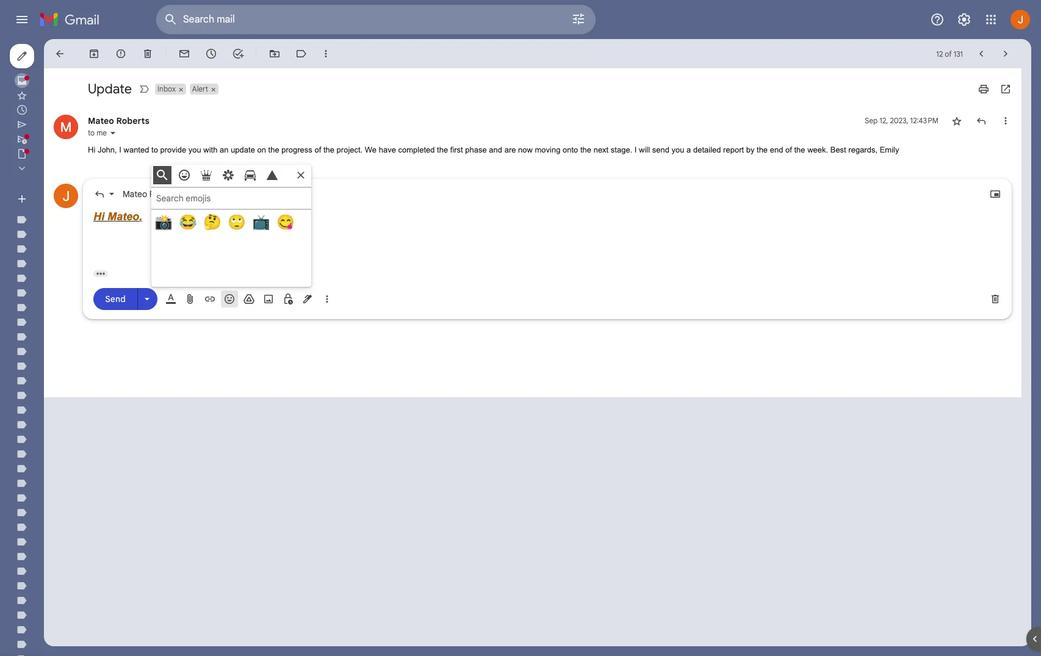 Task type: locate. For each thing, give the bounding box(es) containing it.
search mail image
[[160, 9, 182, 31]]

discard draft ‪(⌘⇧d)‬ image
[[989, 293, 1001, 305]]

the
[[268, 145, 279, 154], [323, 145, 334, 154], [437, 145, 448, 154], [580, 145, 591, 154], [757, 145, 768, 154], [794, 145, 805, 154]]

you left with
[[188, 145, 201, 154]]

1 horizontal spatial mateo
[[123, 188, 147, 199]]

mateo
[[88, 115, 114, 126], [123, 188, 147, 199]]

send
[[105, 294, 126, 305]]

mateo up "me"
[[88, 115, 114, 126]]

the left project.
[[323, 145, 334, 154]]

roberts up 📸 icon
[[149, 188, 180, 199]]

📸 image
[[155, 213, 172, 230]]

first
[[450, 145, 463, 154]]

131
[[954, 49, 963, 58]]

are
[[504, 145, 516, 154]]

12
[[936, 49, 943, 58]]

i right john,
[[119, 145, 121, 154]]

update
[[88, 81, 132, 97]]

Message Body text field
[[93, 208, 1001, 260]]

more image
[[320, 48, 332, 60]]

the left the "first"
[[437, 145, 448, 154]]

i left will
[[635, 145, 637, 154]]

newer image
[[975, 48, 987, 60]]

1 vertical spatial hi
[[93, 210, 104, 222]]

12,
[[880, 116, 888, 125]]

hi down type of response image
[[93, 210, 104, 222]]

2 i from the left
[[635, 145, 637, 154]]

navigation
[[0, 39, 146, 656]]

hi
[[88, 145, 95, 154], [93, 210, 104, 222]]

the right the by
[[757, 145, 768, 154]]

support image
[[930, 12, 945, 27]]

None search field
[[156, 5, 596, 34]]

😂 image
[[179, 213, 196, 230]]

📺 image
[[253, 213, 270, 230]]

delete image
[[142, 48, 154, 60]]

by
[[746, 145, 755, 154]]

mateo roberts up 'show details' image
[[88, 115, 149, 126]]

move to image
[[269, 48, 281, 60]]

5 the from the left
[[757, 145, 768, 154]]

hi inside text field
[[93, 210, 104, 222]]

0 horizontal spatial you
[[188, 145, 201, 154]]

0 horizontal spatial i
[[119, 145, 121, 154]]

hi john, i wanted to provide you with an update on the progress of the project. we have completed the first phase and are now moving onto the next stage. i will send you a detailed report by the end of the week. best regards, emily
[[88, 145, 899, 154]]

0 vertical spatial to
[[88, 128, 95, 137]]

older image
[[1000, 48, 1012, 60]]

mateo up mateo,
[[123, 188, 147, 199]]

hi mateo,
[[93, 210, 142, 222]]

1 horizontal spatial i
[[635, 145, 637, 154]]

roberts
[[116, 115, 149, 126], [149, 188, 180, 199]]

12:43 pm
[[910, 116, 939, 125]]

2 the from the left
[[323, 145, 334, 154]]

of right 12
[[945, 49, 952, 58]]

regards,
[[848, 145, 878, 154]]

1 you from the left
[[188, 145, 201, 154]]

to right wanted
[[151, 145, 158, 154]]

not starred image
[[951, 115, 963, 127]]

now
[[518, 145, 533, 154]]

to left "me"
[[88, 128, 95, 137]]

1 horizontal spatial to
[[151, 145, 158, 154]]

1 horizontal spatial you
[[672, 145, 684, 154]]

a
[[687, 145, 691, 154]]

show trimmed content image
[[93, 270, 108, 277]]

toggle confidential mode image
[[282, 293, 294, 305]]

3 the from the left
[[437, 145, 448, 154]]

roberts up 'show details' image
[[116, 115, 149, 126]]

the left week.
[[794, 145, 805, 154]]

insert signature image
[[301, 293, 314, 305]]

end
[[770, 145, 783, 154]]

of
[[945, 49, 952, 58], [315, 145, 321, 154], [785, 145, 792, 154]]

you
[[188, 145, 201, 154], [672, 145, 684, 154]]

0 horizontal spatial mateo
[[88, 115, 114, 126]]

hi for hi mateo,
[[93, 210, 104, 222]]

0 horizontal spatial to
[[88, 128, 95, 137]]

provide
[[160, 145, 186, 154]]

mark as unread image
[[178, 48, 190, 60]]

moving
[[535, 145, 560, 154]]

4 the from the left
[[580, 145, 591, 154]]

mateo roberts up 📸 icon
[[123, 188, 180, 199]]

have
[[379, 145, 396, 154]]

1 vertical spatial mateo
[[123, 188, 147, 199]]

the left next
[[580, 145, 591, 154]]

type of response image
[[93, 188, 106, 200]]

inbox button
[[155, 84, 177, 95]]

0 vertical spatial hi
[[88, 145, 95, 154]]

we
[[365, 145, 377, 154]]

sep 12, 2023, 12:43 pm
[[865, 116, 939, 125]]

with
[[203, 145, 218, 154]]

emily
[[880, 145, 899, 154]]

of right progress
[[315, 145, 321, 154]]

Search mail text field
[[183, 13, 537, 26]]

i
[[119, 145, 121, 154], [635, 145, 637, 154]]

will
[[639, 145, 650, 154]]

add to tasks image
[[232, 48, 244, 60]]

mateo roberts
[[88, 115, 149, 126], [123, 188, 180, 199]]

you left a
[[672, 145, 684, 154]]

1 i from the left
[[119, 145, 121, 154]]

advanced search options image
[[566, 7, 591, 31]]

hi left john,
[[88, 145, 95, 154]]

2023,
[[890, 116, 908, 125]]

john,
[[98, 145, 117, 154]]

and
[[489, 145, 502, 154]]

🤔 image
[[204, 213, 221, 230]]

of right end
[[785, 145, 792, 154]]

Not starred checkbox
[[951, 115, 963, 127]]

completed
[[398, 145, 435, 154]]

the right the on
[[268, 145, 279, 154]]

insert files using drive image
[[243, 293, 255, 305]]

to
[[88, 128, 95, 137], [151, 145, 158, 154]]



Task type: describe. For each thing, give the bounding box(es) containing it.
Search emojis text field
[[151, 188, 311, 210]]

2 horizontal spatial of
[[945, 49, 952, 58]]

mateo,
[[107, 210, 142, 222]]

labels image
[[295, 48, 308, 60]]

settings image
[[957, 12, 972, 27]]

attach files image
[[184, 293, 196, 305]]

sep 12, 2023, 12:43 pm cell
[[865, 115, 939, 127]]

an
[[220, 145, 229, 154]]

1 vertical spatial mateo roberts
[[123, 188, 180, 199]]

main menu image
[[15, 12, 29, 27]]

snooze image
[[205, 48, 217, 60]]

more options image
[[323, 293, 331, 305]]

report
[[723, 145, 744, 154]]

1 vertical spatial to
[[151, 145, 158, 154]]

alert button
[[190, 84, 209, 95]]

to me
[[88, 128, 107, 137]]

gmail image
[[39, 7, 106, 32]]

best
[[830, 145, 846, 154]]

show details image
[[109, 129, 117, 137]]

send button
[[93, 288, 137, 310]]

2 you from the left
[[672, 145, 684, 154]]

week.
[[807, 145, 828, 154]]

0 vertical spatial mateo
[[88, 115, 114, 126]]

1 horizontal spatial of
[[785, 145, 792, 154]]

🙄 image
[[228, 213, 245, 230]]

insert photo image
[[262, 293, 275, 305]]

onto
[[563, 145, 578, 154]]

12 of 131
[[936, 49, 963, 58]]

me
[[97, 128, 107, 137]]

1 the from the left
[[268, 145, 279, 154]]

0 vertical spatial roberts
[[116, 115, 149, 126]]

😋 image
[[277, 213, 294, 230]]

alert
[[192, 84, 208, 93]]

update
[[231, 145, 255, 154]]

on
[[257, 145, 266, 154]]

archive image
[[88, 48, 100, 60]]

hi for hi john, i wanted to provide you with an update on the progress of the project. we have completed the first phase and are now moving onto the next stage. i will send you a detailed report by the end of the week. best regards, emily
[[88, 145, 95, 154]]

send
[[652, 145, 669, 154]]

inbox
[[157, 84, 176, 93]]

detailed
[[693, 145, 721, 154]]

report spam image
[[115, 48, 127, 60]]

0 horizontal spatial of
[[315, 145, 321, 154]]

insert link ‪(⌘k)‬ image
[[204, 293, 216, 305]]

project.
[[337, 145, 363, 154]]

1 vertical spatial roberts
[[149, 188, 180, 199]]

0 vertical spatial mateo roberts
[[88, 115, 149, 126]]

sep
[[865, 116, 878, 125]]

wanted
[[124, 145, 149, 154]]

next
[[594, 145, 609, 154]]

phase
[[465, 145, 487, 154]]

6 the from the left
[[794, 145, 805, 154]]

more send options image
[[141, 293, 153, 305]]

insert emoji ‪(⌘⇧2)‬ image
[[223, 293, 236, 305]]

back to inbox image
[[54, 48, 66, 60]]

progress
[[281, 145, 312, 154]]

stage.
[[611, 145, 632, 154]]



Task type: vqa. For each thing, say whether or not it's contained in the screenshot.
rightmost 2
no



